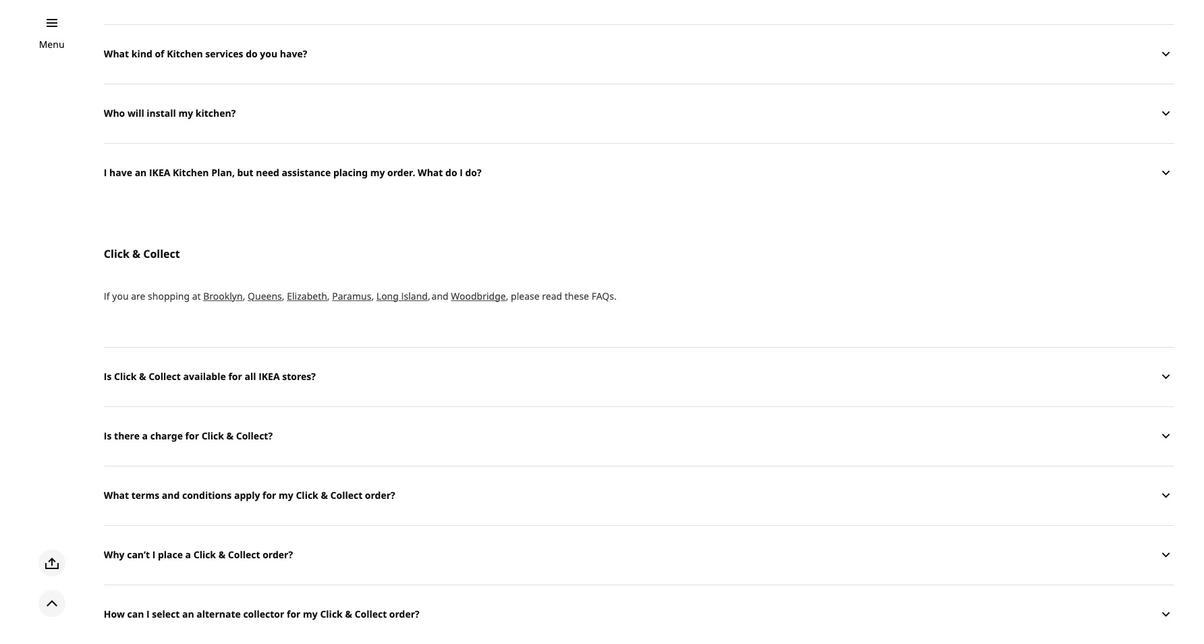 Task type: locate. For each thing, give the bounding box(es) containing it.
ikea right 'have'
[[149, 166, 170, 179]]

i right the can
[[147, 608, 150, 620]]

order.
[[388, 166, 416, 179]]

all
[[245, 370, 256, 383]]

1 vertical spatial a
[[185, 548, 191, 561]]

0 horizontal spatial a
[[142, 429, 148, 442]]

collect?
[[236, 429, 273, 442]]

1 vertical spatial do
[[446, 166, 457, 179]]

ikea
[[149, 166, 170, 179], [259, 370, 280, 383]]

who will install my kitchen?
[[104, 107, 236, 120]]

you inside dropdown button
[[260, 47, 278, 60]]

a right there on the bottom of page
[[142, 429, 148, 442]]

0 vertical spatial what
[[104, 47, 129, 60]]

what
[[104, 47, 129, 60], [418, 166, 443, 179], [104, 489, 129, 502]]

0 vertical spatial a
[[142, 429, 148, 442]]

1 vertical spatial what
[[418, 166, 443, 179]]

assistance
[[282, 166, 331, 179]]

can't
[[127, 548, 150, 561]]

my inside "dropdown button"
[[370, 166, 385, 179]]

2 vertical spatial what
[[104, 489, 129, 502]]

is there a charge for click & collect? button
[[104, 406, 1175, 466]]

0 horizontal spatial do
[[246, 47, 258, 60]]

an right select
[[182, 608, 194, 620]]

kitchen inside "dropdown button"
[[173, 166, 209, 179]]

available
[[183, 370, 226, 383]]

i have an ikea kitchen plan, but need assistance placing my order. what do i do?
[[104, 166, 482, 179]]

but
[[237, 166, 254, 179]]

1 vertical spatial ikea
[[259, 370, 280, 383]]

menu
[[39, 38, 65, 51]]

1 vertical spatial kitchen
[[173, 166, 209, 179]]

1 horizontal spatial ikea
[[259, 370, 280, 383]]

long
[[377, 289, 399, 302]]

what terms and conditions apply for my click & collect order?
[[104, 489, 395, 502]]

i
[[104, 166, 107, 179], [460, 166, 463, 179], [152, 548, 155, 561], [147, 608, 150, 620]]

these
[[565, 289, 589, 302]]

3 , from the left
[[327, 289, 330, 302]]

0 vertical spatial is
[[104, 370, 112, 383]]

kitchen right of
[[167, 47, 203, 60]]

2 is from the top
[[104, 429, 112, 442]]

do left do? at the top left
[[446, 166, 457, 179]]

need
[[256, 166, 279, 179]]

you
[[260, 47, 278, 60], [112, 289, 129, 302]]

1 horizontal spatial do
[[446, 166, 457, 179]]

0 horizontal spatial an
[[135, 166, 147, 179]]

ikea inside dropdown button
[[259, 370, 280, 383]]

ikea right all
[[259, 370, 280, 383]]

, left paramus
[[327, 289, 330, 302]]

there
[[114, 429, 140, 442]]

a
[[142, 429, 148, 442], [185, 548, 191, 561]]

an inside "dropdown button"
[[135, 166, 147, 179]]

0 vertical spatial you
[[260, 47, 278, 60]]

what for what kind of kitchen services do you have?
[[104, 47, 129, 60]]

0 vertical spatial do
[[246, 47, 258, 60]]

will
[[128, 107, 144, 120]]

, left "queens" link
[[243, 289, 245, 302]]

for
[[228, 370, 242, 383], [185, 429, 199, 442], [263, 489, 276, 502], [287, 608, 301, 620]]

woodbridge
[[451, 289, 506, 302]]

collect
[[143, 246, 180, 261], [149, 370, 181, 383], [331, 489, 363, 502], [228, 548, 260, 561], [355, 608, 387, 620]]

1 horizontal spatial a
[[185, 548, 191, 561]]

1 horizontal spatial you
[[260, 47, 278, 60]]

, left long
[[372, 289, 374, 302]]

i have an ikea kitchen plan, but need assistance placing my order. what do i do? button
[[104, 143, 1175, 202]]

placing
[[333, 166, 368, 179]]

, left please
[[506, 289, 509, 302]]

my
[[179, 107, 193, 120], [370, 166, 385, 179], [279, 489, 294, 502], [303, 608, 318, 620]]

my right install
[[179, 107, 193, 120]]

kitchen
[[167, 47, 203, 60], [173, 166, 209, 179]]

i left 'have'
[[104, 166, 107, 179]]

elizabeth
[[287, 289, 327, 302]]

kitchen left "plan,"
[[173, 166, 209, 179]]

an right 'have'
[[135, 166, 147, 179]]

4 , from the left
[[372, 289, 374, 302]]

do right services
[[246, 47, 258, 60]]

collect inside why can't i place a click & collect order? dropdown button
[[228, 548, 260, 561]]

shopping
[[148, 289, 190, 302]]

,
[[243, 289, 245, 302], [282, 289, 285, 302], [327, 289, 330, 302], [372, 289, 374, 302], [506, 289, 509, 302]]

&
[[132, 246, 141, 261], [139, 370, 146, 383], [227, 429, 234, 442], [321, 489, 328, 502], [219, 548, 226, 561], [345, 608, 352, 620]]

0 vertical spatial ikea
[[149, 166, 170, 179]]

is for is there a charge for click & collect?
[[104, 429, 112, 442]]

, left elizabeth link
[[282, 289, 285, 302]]

a right place on the left of page
[[185, 548, 191, 561]]

you right if
[[112, 289, 129, 302]]

what kind of kitchen services do you have? button
[[104, 24, 1175, 83]]

click
[[104, 246, 130, 261], [114, 370, 137, 383], [202, 429, 224, 442], [296, 489, 319, 502], [194, 548, 216, 561], [320, 608, 343, 620]]

you left have?
[[260, 47, 278, 60]]

what left terms
[[104, 489, 129, 502]]

have?
[[280, 47, 307, 60]]

1 is from the top
[[104, 370, 112, 383]]

what right order.
[[418, 166, 443, 179]]

can
[[127, 608, 144, 620]]

and
[[162, 489, 180, 502]]

do
[[246, 47, 258, 60], [446, 166, 457, 179]]

do?
[[465, 166, 482, 179]]

collect inside is click & collect available for all ikea stores? dropdown button
[[149, 370, 181, 383]]

0 horizontal spatial ikea
[[149, 166, 170, 179]]

alternate
[[197, 608, 241, 620]]

what kind of kitchen services do you have?
[[104, 47, 307, 60]]

if you are shopping at brooklyn , queens , elizabeth , paramus , long island , and woodbridge , please read these faqs.
[[104, 289, 617, 302]]

1 horizontal spatial an
[[182, 608, 194, 620]]

is
[[104, 370, 112, 383], [104, 429, 112, 442]]

kitchen inside dropdown button
[[167, 47, 203, 60]]

0 vertical spatial kitchen
[[167, 47, 203, 60]]

for right charge
[[185, 429, 199, 442]]

an
[[135, 166, 147, 179], [182, 608, 194, 620]]

what left kind
[[104, 47, 129, 60]]

my right collector at the bottom left of the page
[[303, 608, 318, 620]]

woodbridge link
[[451, 289, 506, 302]]

my left order.
[[370, 166, 385, 179]]

services
[[205, 47, 243, 60]]

1 vertical spatial you
[[112, 289, 129, 302]]

queens link
[[248, 289, 282, 302]]

island
[[401, 289, 428, 302]]

1 vertical spatial is
[[104, 429, 112, 442]]

5 , from the left
[[506, 289, 509, 302]]

why
[[104, 548, 125, 561]]

of
[[155, 47, 164, 60]]

is for is click & collect available for all ikea stores?
[[104, 370, 112, 383]]

order?
[[365, 489, 395, 502], [263, 548, 293, 561], [389, 608, 420, 620]]

1 vertical spatial an
[[182, 608, 194, 620]]

collect inside how can i select an alternate collector for my click & collect order? dropdown button
[[355, 608, 387, 620]]

0 vertical spatial an
[[135, 166, 147, 179]]

my right apply
[[279, 489, 294, 502]]



Task type: describe. For each thing, give the bounding box(es) containing it.
faqs.
[[592, 289, 617, 302]]

menu button
[[39, 37, 65, 52]]

my inside dropdown button
[[179, 107, 193, 120]]

who
[[104, 107, 125, 120]]

paramus
[[332, 289, 372, 302]]

kitchen?
[[196, 107, 236, 120]]

1 vertical spatial order?
[[263, 548, 293, 561]]

i left do? at the top left
[[460, 166, 463, 179]]

ikea inside "dropdown button"
[[149, 166, 170, 179]]

what for what terms and conditions apply for my click & collect order?
[[104, 489, 129, 502]]

for left all
[[228, 370, 242, 383]]

apply
[[234, 489, 260, 502]]

are
[[131, 289, 145, 302]]

read
[[542, 289, 563, 302]]

terms
[[131, 489, 159, 502]]

0 vertical spatial order?
[[365, 489, 395, 502]]

paramus link
[[332, 289, 372, 302]]

i right can't
[[152, 548, 155, 561]]

elizabeth link
[[287, 289, 327, 302]]

please
[[511, 289, 540, 302]]

1 , from the left
[[243, 289, 245, 302]]

, and
[[428, 289, 449, 302]]

collect inside what terms and conditions apply for my click & collect order? dropdown button
[[331, 489, 363, 502]]

how
[[104, 608, 125, 620]]

who will install my kitchen? button
[[104, 83, 1175, 143]]

select
[[152, 608, 180, 620]]

how can i select an alternate collector for my click & collect order? button
[[104, 584, 1175, 644]]

queens
[[248, 289, 282, 302]]

have
[[109, 166, 132, 179]]

charge
[[150, 429, 183, 442]]

an inside dropdown button
[[182, 608, 194, 620]]

why can't i place a click & collect order?
[[104, 548, 293, 561]]

click & collect
[[104, 246, 180, 261]]

2 , from the left
[[282, 289, 285, 302]]

conditions
[[182, 489, 232, 502]]

2 vertical spatial order?
[[389, 608, 420, 620]]

for right apply
[[263, 489, 276, 502]]

for right collector at the bottom left of the page
[[287, 608, 301, 620]]

stores?
[[282, 370, 316, 383]]

collector
[[243, 608, 284, 620]]

place
[[158, 548, 183, 561]]

long island link
[[377, 289, 428, 302]]

kind
[[131, 47, 152, 60]]

what terms and conditions apply for my click & collect order? button
[[104, 466, 1175, 525]]

0 horizontal spatial you
[[112, 289, 129, 302]]

brooklyn link
[[203, 289, 243, 302]]

brooklyn
[[203, 289, 243, 302]]

do inside "dropdown button"
[[446, 166, 457, 179]]

is there a charge for click & collect?
[[104, 429, 273, 442]]

do inside dropdown button
[[246, 47, 258, 60]]

why can't i place a click & collect order? button
[[104, 525, 1175, 584]]

is click & collect available for all ikea stores?
[[104, 370, 316, 383]]

plan,
[[211, 166, 235, 179]]

how can i select an alternate collector for my click & collect order?
[[104, 608, 420, 620]]

if
[[104, 289, 110, 302]]

install
[[147, 107, 176, 120]]

what inside "dropdown button"
[[418, 166, 443, 179]]

is click & collect available for all ikea stores? button
[[104, 347, 1175, 406]]

at
[[192, 289, 201, 302]]



Task type: vqa. For each thing, say whether or not it's contained in the screenshot.
Why can't I place a Click & Collect order? dropdown button in the bottom of the page
yes



